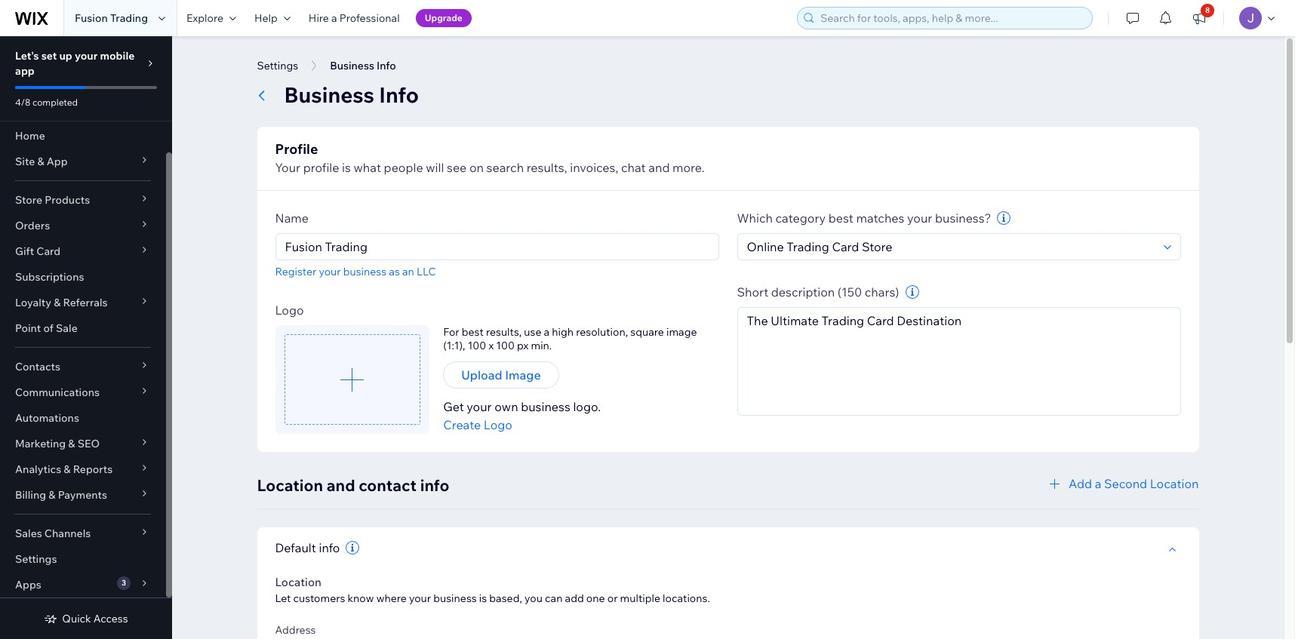 Task type: describe. For each thing, give the bounding box(es) containing it.
search
[[487, 160, 524, 175]]

one
[[587, 592, 605, 606]]

0 horizontal spatial business
[[343, 265, 387, 279]]

results, inside for best results, use a high resolution, square image (1:1), 100 x 100 px min.
[[486, 325, 522, 339]]

channels
[[44, 527, 91, 541]]

& for analytics
[[64, 463, 71, 476]]

loyalty & referrals button
[[0, 290, 166, 316]]

upload
[[462, 368, 503, 383]]

add a second location button
[[1047, 475, 1199, 493]]

high
[[552, 325, 574, 339]]

own
[[495, 399, 518, 415]]

app
[[47, 155, 68, 168]]

& for marketing
[[68, 437, 75, 451]]

settings link
[[0, 547, 166, 572]]

min.
[[531, 339, 552, 353]]

profile
[[303, 160, 339, 175]]

a inside for best results, use a high resolution, square image (1:1), 100 x 100 px min.
[[544, 325, 550, 339]]

1 vertical spatial business
[[284, 82, 375, 108]]

site
[[15, 155, 35, 168]]

billing
[[15, 489, 46, 502]]

your inside let's set up your mobile app
[[75, 49, 98, 63]]

more.
[[673, 160, 705, 175]]

Search for tools, apps, help & more... field
[[816, 8, 1088, 29]]

is inside location let customers know where your business is based, you can add one or multiple locations.
[[479, 592, 487, 606]]

trading
[[110, 11, 148, 25]]

store products
[[15, 193, 90, 207]]

which category best matches your business?
[[737, 211, 992, 226]]

where
[[377, 592, 407, 606]]

point
[[15, 322, 41, 335]]

1 100 from the left
[[468, 339, 486, 353]]

home link
[[0, 123, 166, 149]]

gift card
[[15, 245, 61, 258]]

multiple
[[620, 592, 661, 606]]

second
[[1105, 476, 1148, 492]]

is inside profile your profile is what people will see on search results, invoices, chat and more.
[[342, 160, 351, 175]]

address
[[275, 624, 316, 637]]

site & app button
[[0, 149, 166, 174]]

0 vertical spatial info
[[420, 476, 450, 495]]

register your business as an llc
[[275, 265, 436, 279]]

short description (150 chars)
[[737, 285, 900, 300]]

results, inside profile your profile is what people will see on search results, invoices, chat and more.
[[527, 160, 568, 175]]

analytics
[[15, 463, 61, 476]]

4/8 completed
[[15, 97, 78, 108]]

info inside button
[[377, 59, 396, 72]]

contacts button
[[0, 354, 166, 380]]

location and contact info
[[257, 476, 450, 495]]

square
[[631, 325, 664, 339]]

fusion trading
[[75, 11, 148, 25]]

access
[[93, 612, 128, 626]]

let's
[[15, 49, 39, 63]]

payments
[[58, 489, 107, 502]]

your
[[275, 160, 301, 175]]

point of sale
[[15, 322, 78, 335]]

orders
[[15, 219, 50, 233]]

& for billing
[[49, 489, 56, 502]]

description
[[772, 285, 835, 300]]

referrals
[[63, 296, 108, 310]]

location for location let customers know where your business is based, you can add one or multiple locations.
[[275, 575, 322, 590]]

0 horizontal spatial logo
[[275, 303, 304, 318]]

a for add
[[1095, 476, 1102, 492]]

chat
[[621, 160, 646, 175]]

gift
[[15, 245, 34, 258]]

let's set up your mobile app
[[15, 49, 135, 78]]

register
[[275, 265, 317, 279]]

8 button
[[1183, 0, 1216, 36]]

can
[[545, 592, 563, 606]]

of
[[43, 322, 54, 335]]

name
[[275, 211, 309, 226]]

default
[[275, 541, 316, 556]]

px
[[517, 339, 529, 353]]

fusion
[[75, 11, 108, 25]]

app
[[15, 64, 35, 78]]

gift card button
[[0, 239, 166, 264]]

customers
[[293, 592, 345, 606]]

products
[[45, 193, 90, 207]]

hire a professional
[[309, 11, 400, 25]]

subscriptions
[[15, 270, 84, 284]]

& for site
[[37, 155, 44, 168]]

0 horizontal spatial info
[[319, 541, 340, 556]]

your right register at the top left of the page
[[319, 265, 341, 279]]

subscriptions link
[[0, 264, 166, 290]]

2 100 from the left
[[496, 339, 515, 353]]

for
[[443, 325, 460, 339]]

image
[[505, 368, 541, 383]]

best inside for best results, use a high resolution, square image (1:1), 100 x 100 px min.
[[462, 325, 484, 339]]

set
[[41, 49, 57, 63]]



Task type: locate. For each thing, give the bounding box(es) containing it.
x
[[489, 339, 494, 353]]

0 vertical spatial is
[[342, 160, 351, 175]]

settings button
[[250, 54, 306, 77]]

is left the what
[[342, 160, 351, 175]]

and inside profile your profile is what people will see on search results, invoices, chat and more.
[[649, 160, 670, 175]]

1 vertical spatial results,
[[486, 325, 522, 339]]

info down professional
[[377, 59, 396, 72]]

1 vertical spatial logo
[[484, 418, 513, 433]]

1 horizontal spatial best
[[829, 211, 854, 226]]

location
[[257, 476, 323, 495], [1151, 476, 1199, 492], [275, 575, 322, 590]]

upload image
[[462, 368, 541, 383]]

up
[[59, 49, 72, 63]]

1 horizontal spatial is
[[479, 592, 487, 606]]

an
[[402, 265, 414, 279]]

1 vertical spatial a
[[544, 325, 550, 339]]

marketing & seo button
[[0, 431, 166, 457]]

know
[[348, 592, 374, 606]]

1 horizontal spatial info
[[420, 476, 450, 495]]

contact
[[359, 476, 417, 495]]

0 vertical spatial logo
[[275, 303, 304, 318]]

communications
[[15, 386, 100, 399]]

home
[[15, 129, 45, 143]]

help
[[254, 11, 278, 25]]

business down image
[[521, 399, 571, 415]]

0 horizontal spatial a
[[332, 11, 337, 25]]

0 vertical spatial settings
[[257, 59, 298, 72]]

a right hire
[[332, 11, 337, 25]]

& inside dropdown button
[[68, 437, 75, 451]]

(1:1),
[[443, 339, 466, 353]]

location for location and contact info
[[257, 476, 323, 495]]

1 horizontal spatial 100
[[496, 339, 515, 353]]

automations link
[[0, 405, 166, 431]]

Describe your business here. What makes it great? Use short catchy text to tell people what you do or offer. text field
[[738, 308, 1181, 415]]

explore
[[187, 11, 223, 25]]

1 vertical spatial business info
[[284, 82, 419, 108]]

upgrade button
[[416, 9, 472, 27]]

& right site
[[37, 155, 44, 168]]

2 vertical spatial a
[[1095, 476, 1102, 492]]

card
[[36, 245, 61, 258]]

best right the for
[[462, 325, 484, 339]]

as
[[389, 265, 400, 279]]

orders button
[[0, 213, 166, 239]]

business
[[330, 59, 374, 72], [284, 82, 375, 108]]

business inside button
[[330, 59, 374, 72]]

0 horizontal spatial best
[[462, 325, 484, 339]]

0 horizontal spatial and
[[327, 476, 355, 495]]

add a second location
[[1069, 476, 1199, 492]]

help button
[[245, 0, 300, 36]]

(150
[[838, 285, 862, 300]]

0 vertical spatial business
[[330, 59, 374, 72]]

loyalty
[[15, 296, 51, 310]]

1 horizontal spatial business
[[434, 592, 477, 606]]

1 vertical spatial settings
[[15, 553, 57, 566]]

0 horizontal spatial is
[[342, 160, 351, 175]]

hire a professional link
[[300, 0, 409, 36]]

completed
[[32, 97, 78, 108]]

0 vertical spatial a
[[332, 11, 337, 25]]

communications button
[[0, 380, 166, 405]]

info right the default
[[319, 541, 340, 556]]

business left based,
[[434, 592, 477, 606]]

Type your business name (e.g., Amy's Shoes) field
[[281, 234, 714, 260]]

loyalty & referrals
[[15, 296, 108, 310]]

sale
[[56, 322, 78, 335]]

based,
[[490, 592, 522, 606]]

category
[[776, 211, 826, 226]]

0 vertical spatial business
[[343, 265, 387, 279]]

1 vertical spatial best
[[462, 325, 484, 339]]

short
[[737, 285, 769, 300]]

create
[[443, 418, 481, 433]]

1 horizontal spatial results,
[[527, 160, 568, 175]]

0 horizontal spatial settings
[[15, 553, 57, 566]]

& right billing
[[49, 489, 56, 502]]

mobile
[[100, 49, 135, 63]]

or
[[608, 592, 618, 606]]

business left as
[[343, 265, 387, 279]]

settings for settings button
[[257, 59, 298, 72]]

& left reports
[[64, 463, 71, 476]]

and left contact
[[327, 476, 355, 495]]

settings for settings link
[[15, 553, 57, 566]]

0 vertical spatial info
[[377, 59, 396, 72]]

locations.
[[663, 592, 710, 606]]

business?
[[936, 211, 992, 226]]

your right where at the bottom left of page
[[409, 592, 431, 606]]

business down business info button
[[284, 82, 375, 108]]

1 horizontal spatial settings
[[257, 59, 298, 72]]

0 horizontal spatial 100
[[468, 339, 486, 353]]

people
[[384, 160, 423, 175]]

100 left the x
[[468, 339, 486, 353]]

& right 'loyalty'
[[54, 296, 61, 310]]

settings inside settings button
[[257, 59, 298, 72]]

analytics & reports
[[15, 463, 113, 476]]

location inside location let customers know where your business is based, you can add one or multiple locations.
[[275, 575, 322, 590]]

business info inside button
[[330, 59, 396, 72]]

location up the default
[[257, 476, 323, 495]]

info right contact
[[420, 476, 450, 495]]

profile
[[275, 140, 318, 158]]

location right second
[[1151, 476, 1199, 492]]

results, left use
[[486, 325, 522, 339]]

info
[[377, 59, 396, 72], [379, 82, 419, 108]]

chars)
[[865, 285, 900, 300]]

2 horizontal spatial business
[[521, 399, 571, 415]]

business info down professional
[[330, 59, 396, 72]]

your inside location let customers know where your business is based, you can add one or multiple locations.
[[409, 592, 431, 606]]

a right add
[[1095, 476, 1102, 492]]

1 horizontal spatial a
[[544, 325, 550, 339]]

2 vertical spatial business
[[434, 592, 477, 606]]

site & app
[[15, 155, 68, 168]]

1 vertical spatial info
[[379, 82, 419, 108]]

seo
[[78, 437, 100, 451]]

1 vertical spatial info
[[319, 541, 340, 556]]

will
[[426, 160, 444, 175]]

marketing & seo
[[15, 437, 100, 451]]

your inside the get your own business logo. create logo
[[467, 399, 492, 415]]

matches
[[857, 211, 905, 226]]

business info down business info button
[[284, 82, 419, 108]]

1 vertical spatial business
[[521, 399, 571, 415]]

invoices,
[[570, 160, 619, 175]]

0 vertical spatial best
[[829, 211, 854, 226]]

1 vertical spatial and
[[327, 476, 355, 495]]

4/8
[[15, 97, 30, 108]]

best left matches
[[829, 211, 854, 226]]

your right 'up'
[[75, 49, 98, 63]]

apps
[[15, 578, 41, 592]]

default info
[[275, 541, 340, 556]]

1 horizontal spatial logo
[[484, 418, 513, 433]]

Enter your business or website type field
[[743, 234, 1159, 260]]

best
[[829, 211, 854, 226], [462, 325, 484, 339]]

8
[[1206, 5, 1211, 15]]

business inside location let customers know where your business is based, you can add one or multiple locations.
[[434, 592, 477, 606]]

your
[[75, 49, 98, 63], [908, 211, 933, 226], [319, 265, 341, 279], [467, 399, 492, 415], [409, 592, 431, 606]]

a inside button
[[1095, 476, 1102, 492]]

& for loyalty
[[54, 296, 61, 310]]

which
[[737, 211, 773, 226]]

business inside the get your own business logo. create logo
[[521, 399, 571, 415]]

billing & payments
[[15, 489, 107, 502]]

settings
[[257, 59, 298, 72], [15, 553, 57, 566]]

100 right the x
[[496, 339, 515, 353]]

logo
[[275, 303, 304, 318], [484, 418, 513, 433]]

image
[[667, 325, 697, 339]]

business down hire a professional
[[330, 59, 374, 72]]

& left 'seo'
[[68, 437, 75, 451]]

location let customers know where your business is based, you can add one or multiple locations.
[[275, 575, 710, 606]]

1 horizontal spatial and
[[649, 160, 670, 175]]

logo down register at the top left of the page
[[275, 303, 304, 318]]

info
[[420, 476, 450, 495], [319, 541, 340, 556]]

1 vertical spatial is
[[479, 592, 487, 606]]

settings inside settings link
[[15, 553, 57, 566]]

0 horizontal spatial results,
[[486, 325, 522, 339]]

is left based,
[[479, 592, 487, 606]]

your right matches
[[908, 211, 933, 226]]

automations
[[15, 412, 79, 425]]

sales
[[15, 527, 42, 541]]

upgrade
[[425, 12, 463, 23]]

quick access
[[62, 612, 128, 626]]

3
[[122, 578, 126, 588]]

on
[[470, 160, 484, 175]]

your up 'create logo' button
[[467, 399, 492, 415]]

llc
[[417, 265, 436, 279]]

get your own business logo. create logo
[[443, 399, 601, 433]]

logo inside the get your own business logo. create logo
[[484, 418, 513, 433]]

2 horizontal spatial a
[[1095, 476, 1102, 492]]

create logo button
[[443, 416, 513, 434]]

settings down help 'button'
[[257, 59, 298, 72]]

business info button
[[323, 54, 404, 77]]

and right chat
[[649, 160, 670, 175]]

location inside add a second location button
[[1151, 476, 1199, 492]]

logo down own
[[484, 418, 513, 433]]

info down business info button
[[379, 82, 419, 108]]

location up let
[[275, 575, 322, 590]]

settings down sales
[[15, 553, 57, 566]]

0 vertical spatial business info
[[330, 59, 396, 72]]

0 vertical spatial and
[[649, 160, 670, 175]]

store
[[15, 193, 42, 207]]

0 vertical spatial results,
[[527, 160, 568, 175]]

is
[[342, 160, 351, 175], [479, 592, 487, 606]]

a right use
[[544, 325, 550, 339]]

sidebar element
[[0, 36, 172, 640]]

a for hire
[[332, 11, 337, 25]]

results, right search
[[527, 160, 568, 175]]



Task type: vqa. For each thing, say whether or not it's contained in the screenshot.
multiple
yes



